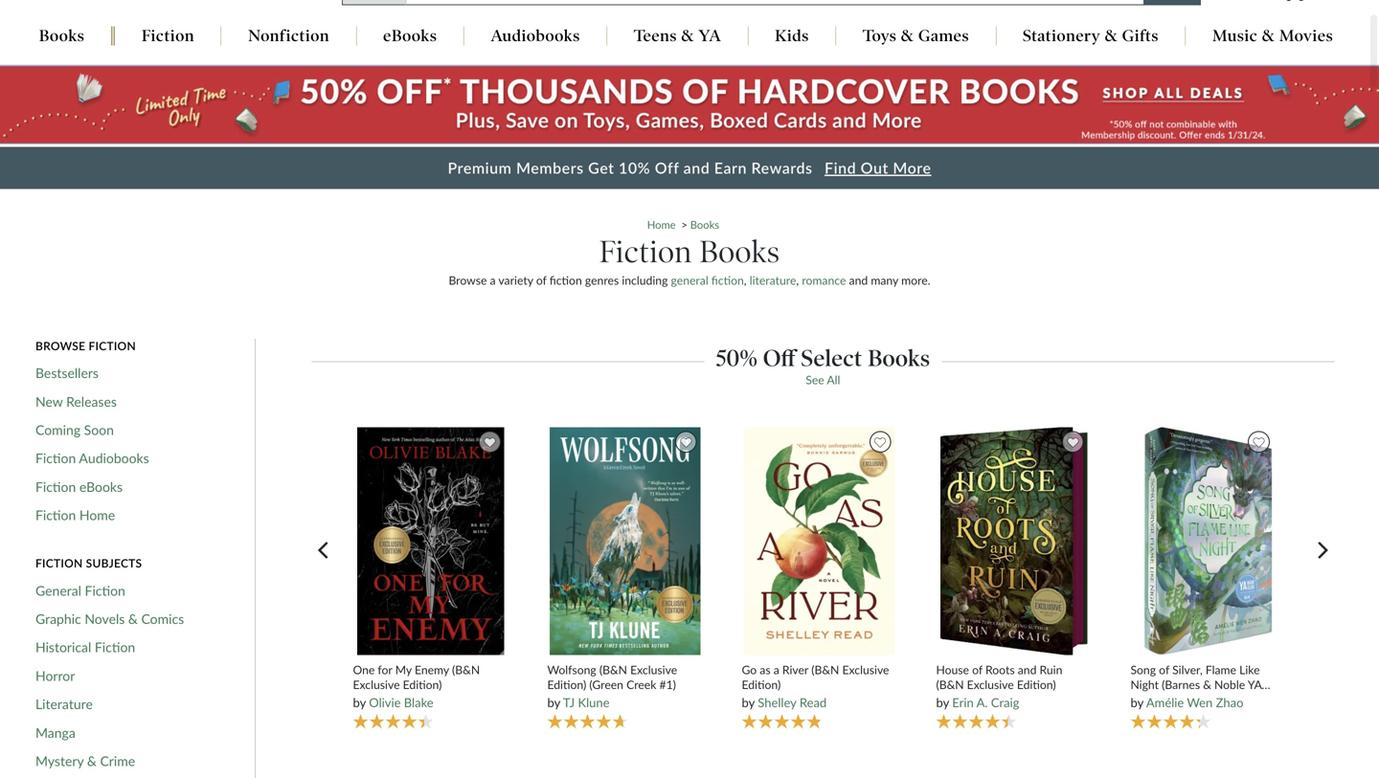 Task type: describe. For each thing, give the bounding box(es) containing it.
edition) inside house of roots and ruin (b&n exclusive edition) by erin a. craig
[[1017, 678, 1056, 692]]

my
[[395, 663, 412, 677]]

fiction audiobooks
[[35, 450, 149, 467]]

fiction books main content
[[0, 66, 1379, 779]]

kids button
[[748, 26, 836, 47]]

literature link
[[35, 696, 93, 713]]

1 , from the left
[[744, 273, 747, 287]]

book
[[1131, 693, 1157, 707]]

olivie
[[369, 696, 401, 711]]

house of roots and ruin (b&n exclusive edition) link
[[936, 663, 1092, 693]]

night
[[1131, 678, 1159, 692]]

historical
[[35, 640, 91, 656]]

1 fiction from the left
[[550, 273, 582, 287]]

toys
[[863, 26, 897, 45]]

toys & games
[[863, 26, 969, 45]]

2 , from the left
[[796, 273, 799, 287]]

by amélie wen zhao
[[1131, 696, 1244, 711]]

and inside fiction books browse a variety of fiction genres including general fiction , literature , romance and many more.
[[849, 273, 868, 287]]

all
[[827, 373, 840, 387]]

out
[[861, 159, 889, 177]]

wolfsong (b&n exclusive edition) (green creek #1) link
[[547, 663, 703, 693]]

wolfsong
[[547, 663, 596, 677]]

bestsellers
[[35, 365, 99, 381]]

games
[[918, 26, 969, 45]]

graphic novels & comics link
[[35, 611, 184, 628]]

like
[[1240, 663, 1260, 677]]

1 vertical spatial home
[[79, 507, 115, 524]]

(barnes
[[1162, 678, 1200, 692]]

bestsellers link
[[35, 365, 99, 382]]

one for my enemy (b&n exclusive edition) image
[[356, 427, 505, 656]]

teens & ya button
[[607, 26, 748, 47]]

zhao
[[1216, 696, 1244, 711]]

coming soon
[[35, 422, 114, 438]]

& for crime
[[87, 753, 97, 770]]

edition) inside go as a river (b&n exclusive edition) by shelley read
[[742, 678, 781, 692]]

(b&n inside one for my enemy (b&n exclusive edition) by olivie blake
[[452, 663, 480, 677]]

books inside button
[[39, 26, 85, 45]]

new releases link
[[35, 394, 117, 410]]

of inside fiction books browse a variety of fiction genres including general fiction , literature , romance and many more.
[[536, 273, 547, 287]]

edition) inside song of silver, flame like night (barnes & noble ya book club edition)
[[1187, 693, 1226, 707]]

select
[[801, 344, 862, 373]]

house of roots and ruin (b&n exclusive edition) image
[[940, 427, 1089, 656]]

exclusive inside wolfsong (b&n exclusive edition) (green creek #1) by tj klune
[[630, 663, 677, 677]]

many
[[871, 273, 898, 287]]

klune
[[578, 696, 610, 711]]

blake
[[404, 696, 434, 711]]

crime
[[100, 753, 135, 770]]

silver,
[[1172, 663, 1203, 677]]

stationery
[[1023, 26, 1101, 45]]

romance
[[802, 273, 846, 287]]

flame
[[1206, 663, 1237, 677]]

historical fiction
[[35, 640, 135, 656]]

shelley
[[758, 696, 797, 711]]

manga
[[35, 725, 75, 741]]

go as a river (b&n exclusive edition) link
[[742, 663, 898, 693]]

song of silver, flame like night (barnes & noble ya book club edition) link
[[1131, 663, 1286, 707]]

one
[[353, 663, 375, 677]]

of for by
[[972, 663, 983, 677]]

fiction audiobooks link
[[35, 450, 149, 467]]

books link
[[690, 218, 719, 231]]

see
[[806, 373, 824, 387]]

50%
[[716, 344, 758, 373]]

ya inside song of silver, flame like night (barnes & noble ya book club edition)
[[1248, 678, 1262, 692]]

audiobooks button
[[464, 26, 607, 47]]

genres
[[585, 273, 619, 287]]

fiction home
[[35, 507, 115, 524]]

mystery & crime link
[[35, 753, 135, 770]]

by for olivie blake
[[353, 696, 366, 711]]

limited time only! 50% off thousands of hardcover books. plus, save on toys, boxed cards and more. shop all deals image
[[0, 67, 1379, 143]]

music
[[1213, 26, 1258, 45]]

ya inside button
[[699, 26, 721, 45]]

audiobooks inside button
[[491, 26, 580, 45]]

romance link
[[802, 273, 846, 287]]

edition) inside wolfsong (b&n exclusive edition) (green creek #1) by tj klune
[[547, 678, 586, 692]]

earn
[[714, 159, 747, 177]]

song of silver, flame like night (barnes & noble ya book club edition) image
[[1143, 427, 1275, 656]]

house of roots and ruin (b&n exclusive edition) by erin a. craig
[[936, 663, 1063, 711]]

ebooks inside 'fiction books' main content
[[79, 479, 123, 495]]

2 fiction from the left
[[711, 273, 744, 287]]

erin
[[952, 696, 974, 711]]

creek
[[627, 678, 657, 692]]

soon
[[84, 422, 114, 438]]

club
[[1160, 693, 1184, 707]]

new
[[35, 394, 63, 410]]

wolfsong (b&n exclusive edition) (green creek #1) by tj klune
[[547, 663, 677, 711]]

ebooks inside button
[[383, 26, 437, 45]]

and inside house of roots and ruin (b&n exclusive edition) by erin a. craig
[[1018, 663, 1037, 677]]

kids
[[775, 26, 809, 45]]

coming
[[35, 422, 81, 438]]

general
[[35, 583, 81, 599]]

tj
[[563, 696, 575, 711]]

literature link
[[750, 273, 796, 287]]

#1)
[[660, 678, 676, 692]]

by inside house of roots and ruin (b&n exclusive edition) by erin a. craig
[[936, 696, 949, 711]]

10%
[[619, 159, 651, 177]]

fiction for fiction home
[[35, 507, 76, 524]]

craig
[[991, 696, 1020, 711]]

go as a river (b&n exclusive edition) image
[[743, 427, 896, 656]]

mystery
[[35, 753, 84, 770]]

get
[[588, 159, 614, 177]]

coming soon link
[[35, 422, 114, 439]]

mystery & crime
[[35, 753, 135, 770]]

browse inside fiction books browse a variety of fiction genres including general fiction , literature , romance and many more.
[[449, 273, 487, 287]]

general fiction
[[35, 583, 125, 599]]

0 vertical spatial off
[[655, 159, 679, 177]]

(b&n inside wolfsong (b&n exclusive edition) (green creek #1) by tj klune
[[599, 663, 627, 677]]

graphic novels & comics
[[35, 611, 184, 627]]



Task type: vqa. For each thing, say whether or not it's contained in the screenshot.
Edition) within the the song of silver, flame like night (barnes & noble ya book club edition)
yes



Task type: locate. For each thing, give the bounding box(es) containing it.
novels
[[85, 611, 125, 627]]

books inside fiction books browse a variety of fiction genres including general fiction , literature , romance and many more.
[[699, 233, 780, 271]]

fiction
[[550, 273, 582, 287], [711, 273, 744, 287]]

(b&n right river
[[812, 663, 839, 677]]

1 vertical spatial ebooks
[[79, 479, 123, 495]]

variety
[[498, 273, 533, 287]]

browse up bestsellers
[[35, 339, 85, 353]]

home link
[[647, 218, 676, 231]]

of inside house of roots and ruin (b&n exclusive edition) by erin a. craig
[[972, 663, 983, 677]]

exclusive inside go as a river (b&n exclusive edition) by shelley read
[[842, 663, 889, 677]]

and left ruin
[[1018, 663, 1037, 677]]

0 horizontal spatial a
[[490, 273, 496, 287]]

a right as
[[774, 663, 779, 677]]

fiction button
[[115, 26, 221, 47]]

ya down like
[[1248, 678, 1262, 692]]

0 vertical spatial a
[[490, 273, 496, 287]]

edition) inside one for my enemy (b&n exclusive edition) by olivie blake
[[403, 678, 442, 692]]

ruin
[[1040, 663, 1063, 677]]

house
[[936, 663, 969, 677]]

more
[[893, 159, 931, 177]]

1 horizontal spatial a
[[774, 663, 779, 677]]

stationery & gifts button
[[996, 26, 1186, 47]]

shelley read link
[[758, 696, 827, 711]]

1 horizontal spatial ebooks
[[383, 26, 437, 45]]

& for movies
[[1262, 26, 1275, 45]]

nonfiction
[[248, 26, 330, 45]]

fiction inside fiction books browse a variety of fiction genres including general fiction , literature , romance and many more.
[[599, 233, 692, 271]]

1 horizontal spatial home
[[647, 218, 676, 231]]

& inside song of silver, flame like night (barnes & noble ya book club edition)
[[1203, 678, 1212, 692]]

river
[[782, 663, 809, 677]]

3 by from the left
[[742, 696, 755, 711]]

horror
[[35, 668, 75, 684]]

of inside song of silver, flame like night (barnes & noble ya book club edition)
[[1159, 663, 1170, 677]]

gifts
[[1122, 26, 1159, 45]]

home down fiction ebooks link
[[79, 507, 115, 524]]

1 horizontal spatial fiction
[[711, 273, 744, 287]]

fiction for fiction books browse a variety of fiction genres including general fiction , literature , romance and many more.
[[599, 233, 692, 271]]

1 horizontal spatial and
[[849, 273, 868, 287]]

0 horizontal spatial audiobooks
[[79, 450, 149, 467]]

enemy
[[415, 663, 449, 677]]

fiction ebooks
[[35, 479, 123, 495]]

(b&n up (green
[[599, 663, 627, 677]]

0 vertical spatial and
[[684, 159, 710, 177]]

(b&n right enemy
[[452, 663, 480, 677]]

0 horizontal spatial ya
[[699, 26, 721, 45]]

including
[[622, 273, 668, 287]]

and left many
[[849, 273, 868, 287]]

0 vertical spatial home
[[647, 218, 676, 231]]

by for tj klune
[[547, 696, 560, 711]]

amélie wen zhao link
[[1146, 696, 1244, 711]]

and
[[684, 159, 710, 177], [849, 273, 868, 287], [1018, 663, 1037, 677]]

graphic
[[35, 611, 81, 627]]

5 by from the left
[[1131, 696, 1144, 711]]

1 by from the left
[[353, 696, 366, 711]]

releases
[[66, 394, 117, 410]]

1 vertical spatial audiobooks
[[79, 450, 149, 467]]

home left books link
[[647, 218, 676, 231]]

fiction right general
[[711, 273, 744, 287]]

1 vertical spatial and
[[849, 273, 868, 287]]

roots
[[986, 663, 1015, 677]]

of left "roots"
[[972, 663, 983, 677]]

2 horizontal spatial of
[[1159, 663, 1170, 677]]

& inside "link"
[[87, 753, 97, 770]]

by inside one for my enemy (b&n exclusive edition) by olivie blake
[[353, 696, 366, 711]]

subjects
[[86, 557, 142, 571]]

None field
[[406, 0, 1145, 5]]

browse fiction
[[35, 339, 136, 353]]

exclusive down for on the left bottom of page
[[353, 678, 400, 692]]

fiction for fiction audiobooks
[[35, 450, 76, 467]]

wolfsong (b&n exclusive edition) (green creek #1) image
[[549, 427, 702, 656]]

more.
[[901, 273, 931, 287]]

fiction ebooks link
[[35, 479, 123, 496]]

1 horizontal spatial ,
[[796, 273, 799, 287]]

go as a river (b&n exclusive edition) by shelley read
[[742, 663, 889, 711]]

2 by from the left
[[547, 696, 560, 711]]

&
[[681, 26, 694, 45], [901, 26, 914, 45], [1105, 26, 1118, 45], [1262, 26, 1275, 45], [128, 611, 138, 627], [1203, 678, 1212, 692], [87, 753, 97, 770]]

1 horizontal spatial ya
[[1248, 678, 1262, 692]]

1 horizontal spatial browse
[[449, 273, 487, 287]]

home
[[647, 218, 676, 231], [79, 507, 115, 524]]

(green
[[589, 678, 624, 692]]

exclusive down "roots"
[[967, 678, 1014, 692]]

by inside wolfsong (b&n exclusive edition) (green creek #1) by tj klune
[[547, 696, 560, 711]]

amélie
[[1146, 696, 1184, 711]]

music & movies button
[[1186, 26, 1360, 47]]

nonfiction button
[[221, 26, 356, 47]]

exclusive inside house of roots and ruin (b&n exclusive edition) by erin a. craig
[[967, 678, 1014, 692]]

off right 50%
[[763, 344, 796, 373]]

rewards
[[751, 159, 813, 177]]

(b&n inside go as a river (b&n exclusive edition) by shelley read
[[812, 663, 839, 677]]

stationery & gifts
[[1023, 26, 1159, 45]]

, left romance
[[796, 273, 799, 287]]

2 horizontal spatial and
[[1018, 663, 1037, 677]]

0 horizontal spatial home
[[79, 507, 115, 524]]

ebooks button
[[357, 26, 464, 47]]

as
[[760, 663, 771, 677]]

books inside 50% off select books see all
[[868, 344, 930, 373]]

general fiction link
[[671, 273, 744, 287]]

of right song
[[1159, 663, 1170, 677]]

ebooks
[[383, 26, 437, 45], [79, 479, 123, 495]]

teens & ya
[[634, 26, 721, 45]]

off
[[655, 159, 679, 177], [763, 344, 796, 373]]

literature
[[35, 696, 93, 713]]

by left olivie
[[353, 696, 366, 711]]

0 vertical spatial browse
[[449, 273, 487, 287]]

0 vertical spatial ebooks
[[383, 26, 437, 45]]

by left 'tj'
[[547, 696, 560, 711]]

general
[[671, 273, 709, 287]]

(b&n down house
[[936, 678, 964, 692]]

noble
[[1215, 678, 1245, 692]]

audiobooks
[[491, 26, 580, 45], [79, 450, 149, 467]]

song
[[1131, 663, 1156, 677]]

1 horizontal spatial of
[[972, 663, 983, 677]]

for
[[378, 663, 392, 677]]

& up wen
[[1203, 678, 1212, 692]]

members
[[516, 159, 584, 177]]

1 vertical spatial off
[[763, 344, 796, 373]]

1 horizontal spatial audiobooks
[[491, 26, 580, 45]]

erin a. craig link
[[952, 696, 1020, 711]]

50% off select books see all
[[716, 344, 930, 387]]

a inside go as a river (b&n exclusive edition) by shelley read
[[774, 663, 779, 677]]

by inside go as a river (b&n exclusive edition) by shelley read
[[742, 696, 755, 711]]

0 horizontal spatial fiction
[[550, 273, 582, 287]]

& for ya
[[681, 26, 694, 45]]

a inside fiction books browse a variety of fiction genres including general fiction , literature , romance and many more.
[[490, 273, 496, 287]]

of
[[536, 273, 547, 287], [972, 663, 983, 677], [1159, 663, 1170, 677]]

toys & games button
[[836, 26, 996, 47]]

0 horizontal spatial ebooks
[[79, 479, 123, 495]]

fiction inside button
[[142, 26, 194, 45]]

off right the '10%'
[[655, 159, 679, 177]]

a
[[490, 273, 496, 287], [774, 663, 779, 677]]

1 vertical spatial ya
[[1248, 678, 1262, 692]]

browse left "variety"
[[449, 273, 487, 287]]

books
[[39, 26, 85, 45], [690, 218, 719, 231], [699, 233, 780, 271], [868, 344, 930, 373]]

exclusive right river
[[842, 663, 889, 677]]

0 vertical spatial audiobooks
[[491, 26, 580, 45]]

see all link
[[806, 373, 840, 387]]

& right novels
[[128, 611, 138, 627]]

fiction for fiction ebooks
[[35, 479, 76, 495]]

a left "variety"
[[490, 273, 496, 287]]

0 horizontal spatial ,
[[744, 273, 747, 287]]

by for shelley read
[[742, 696, 755, 711]]

read
[[800, 696, 827, 711]]

& inside "button"
[[1262, 26, 1275, 45]]

2 vertical spatial and
[[1018, 663, 1037, 677]]

& for games
[[901, 26, 914, 45]]

fiction for fiction subjects
[[35, 557, 83, 571]]

0 horizontal spatial of
[[536, 273, 547, 287]]

1 horizontal spatial off
[[763, 344, 796, 373]]

new releases
[[35, 394, 117, 410]]

& left gifts
[[1105, 26, 1118, 45]]

& right music
[[1262, 26, 1275, 45]]

one for my enemy (b&n exclusive edition) by olivie blake
[[353, 663, 480, 711]]

manga link
[[35, 725, 75, 742]]

one for my enemy (b&n exclusive edition) link
[[353, 663, 509, 693]]

of right "variety"
[[536, 273, 547, 287]]

fiction inside 'link'
[[95, 640, 135, 656]]

1 vertical spatial a
[[774, 663, 779, 677]]

& for gifts
[[1105, 26, 1118, 45]]

song of silver, flame like night (barnes & noble ya book club edition)
[[1131, 663, 1262, 707]]

exclusive inside one for my enemy (b&n exclusive edition) by olivie blake
[[353, 678, 400, 692]]

& right toys
[[901, 26, 914, 45]]

ya
[[699, 26, 721, 45], [1248, 678, 1262, 692]]

off inside 50% off select books see all
[[763, 344, 796, 373]]

fiction
[[142, 26, 194, 45], [599, 233, 692, 271], [89, 339, 136, 353], [35, 450, 76, 467], [35, 479, 76, 495], [35, 507, 76, 524], [35, 557, 83, 571], [85, 583, 125, 599], [95, 640, 135, 656]]

Search by Title, Author, Keyword or ISBN text field
[[406, 0, 1145, 5]]

1 vertical spatial browse
[[35, 339, 85, 353]]

books button
[[12, 26, 111, 47]]

(b&n inside house of roots and ruin (b&n exclusive edition) by erin a. craig
[[936, 678, 964, 692]]

4 by from the left
[[936, 696, 949, 711]]

& left crime on the bottom left
[[87, 753, 97, 770]]

and left earn
[[684, 159, 710, 177]]

by down night
[[1131, 696, 1144, 711]]

0 horizontal spatial off
[[655, 159, 679, 177]]

0 vertical spatial ya
[[699, 26, 721, 45]]

literature
[[750, 273, 796, 287]]

audiobooks inside 'fiction books' main content
[[79, 450, 149, 467]]

ya right the teens
[[699, 26, 721, 45]]

of for noble
[[1159, 663, 1170, 677]]

wen
[[1187, 696, 1213, 711]]

horror link
[[35, 668, 75, 685]]

, left literature link
[[744, 273, 747, 287]]

& right the teens
[[681, 26, 694, 45]]

teens
[[634, 26, 677, 45]]

fiction books browse a variety of fiction genres including general fiction , literature , romance and many more.
[[449, 233, 931, 287]]

by left shelley
[[742, 696, 755, 711]]

fiction left the genres
[[550, 273, 582, 287]]

by left erin
[[936, 696, 949, 711]]

0 horizontal spatial and
[[684, 159, 710, 177]]

a.
[[977, 696, 988, 711]]

exclusive up creek
[[630, 663, 677, 677]]

fiction for fiction
[[142, 26, 194, 45]]

0 horizontal spatial browse
[[35, 339, 85, 353]]



